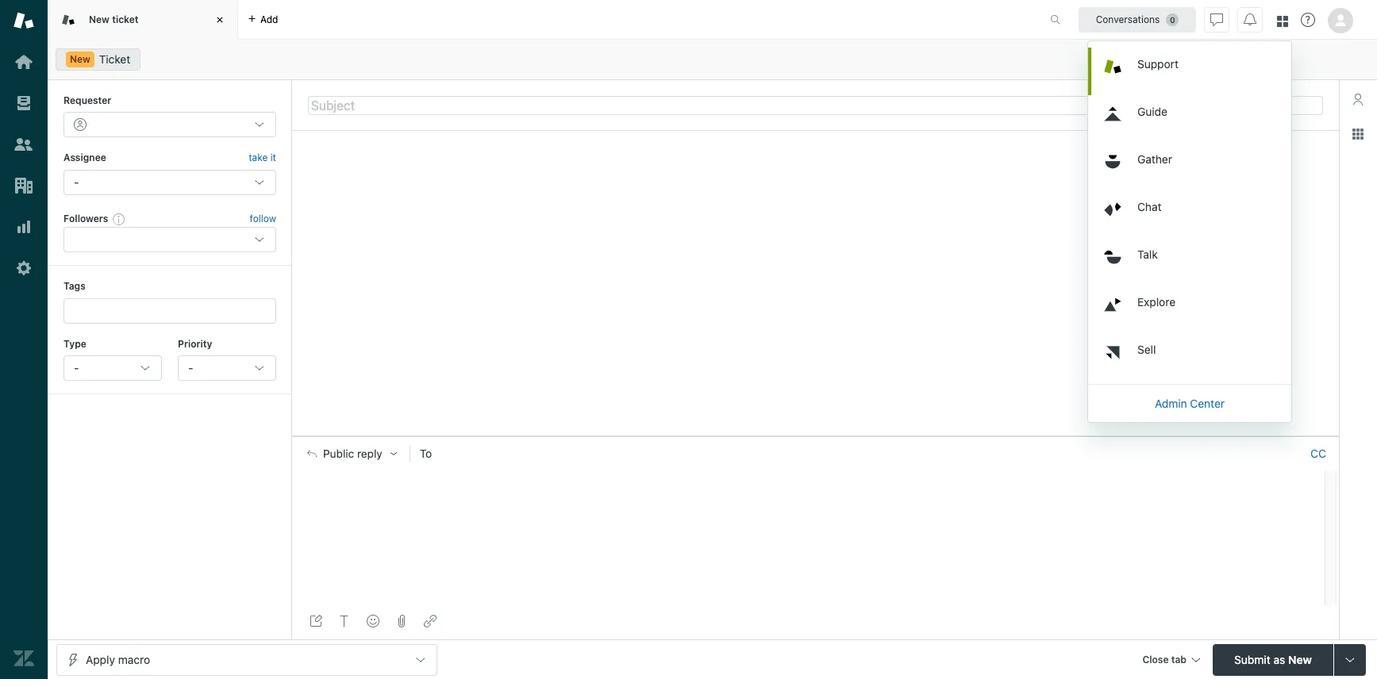 Task type: describe. For each thing, give the bounding box(es) containing it.
gather
[[1138, 152, 1173, 166]]

close tab button
[[1136, 644, 1207, 678]]

gather link
[[1092, 143, 1292, 190]]

apply macro
[[86, 653, 150, 667]]

organizations image
[[13, 175, 34, 196]]

follow
[[250, 213, 276, 225]]

new for new ticket
[[89, 13, 110, 25]]

ticket
[[112, 13, 139, 25]]

customers image
[[13, 134, 34, 155]]

explore link
[[1092, 285, 1292, 333]]

- button for priority
[[178, 356, 276, 381]]

- inside assignee element
[[74, 175, 79, 189]]

public
[[323, 447, 354, 460]]

public reply button
[[293, 437, 410, 471]]

views image
[[13, 93, 34, 114]]

new ticket
[[89, 13, 139, 25]]

support link
[[1092, 47, 1292, 95]]

conversations
[[1096, 13, 1160, 25]]

assignee
[[64, 152, 106, 164]]

format text image
[[338, 615, 351, 628]]

admin center link
[[1089, 388, 1292, 420]]

button displays agent's chat status as invisible. image
[[1211, 13, 1224, 26]]

macro
[[118, 653, 150, 667]]

guide
[[1138, 104, 1168, 118]]

admin
[[1155, 397, 1188, 410]]

get started image
[[13, 52, 34, 72]]

Subject field
[[308, 96, 1324, 115]]

zendesk image
[[13, 649, 34, 669]]

tags element
[[64, 298, 276, 324]]

take it
[[249, 152, 276, 164]]

conversations button
[[1079, 7, 1197, 32]]

get help image
[[1301, 13, 1316, 27]]

new for new
[[70, 53, 90, 65]]

it
[[270, 152, 276, 164]]

tabs tab list
[[48, 0, 1034, 40]]

apply
[[86, 653, 115, 667]]

submit as new
[[1235, 653, 1312, 667]]

cc
[[1311, 447, 1327, 460]]

info on adding followers image
[[113, 213, 126, 225]]

insert emojis image
[[367, 615, 380, 628]]

displays possible ticket submission types image
[[1344, 654, 1357, 667]]

talk link
[[1092, 238, 1292, 285]]

to
[[420, 447, 432, 460]]

requester element
[[64, 112, 276, 138]]

ticket
[[99, 52, 130, 66]]

admin center
[[1155, 397, 1225, 410]]

new ticket tab
[[48, 0, 238, 40]]

zendesk products image
[[1278, 15, 1289, 27]]

secondary element
[[48, 44, 1378, 75]]

draft mode image
[[310, 615, 322, 628]]

notifications image
[[1244, 13, 1257, 26]]

followers element
[[64, 227, 276, 253]]

talk
[[1138, 247, 1158, 261]]



Task type: locate. For each thing, give the bounding box(es) containing it.
- button
[[64, 356, 162, 381], [178, 356, 276, 381]]

assignee element
[[64, 170, 276, 195]]

guide link
[[1092, 95, 1292, 143]]

new left ticket
[[89, 13, 110, 25]]

reporting image
[[13, 217, 34, 237]]

-
[[74, 175, 79, 189], [74, 361, 79, 375], [188, 361, 193, 375]]

public reply
[[323, 447, 383, 460]]

0 horizontal spatial - button
[[64, 356, 162, 381]]

submit
[[1235, 653, 1271, 667]]

new
[[89, 13, 110, 25], [70, 53, 90, 65], [1289, 653, 1312, 667]]

chat link
[[1092, 190, 1292, 238]]

2 - button from the left
[[178, 356, 276, 381]]

- for type
[[74, 361, 79, 375]]

- button for type
[[64, 356, 162, 381]]

customer context image
[[1352, 93, 1365, 106]]

2 vertical spatial new
[[1289, 653, 1312, 667]]

explore
[[1138, 295, 1176, 308]]

priority
[[178, 338, 212, 350]]

sell
[[1138, 343, 1156, 356]]

admin image
[[13, 258, 34, 279]]

close
[[1143, 654, 1169, 666]]

tags
[[64, 280, 86, 292]]

take
[[249, 152, 268, 164]]

reply
[[357, 447, 383, 460]]

tab
[[1172, 654, 1187, 666]]

support
[[1138, 57, 1179, 70]]

chat
[[1138, 200, 1162, 213]]

type
[[64, 338, 86, 350]]

take it button
[[249, 150, 276, 167]]

1 vertical spatial new
[[70, 53, 90, 65]]

new left 'ticket'
[[70, 53, 90, 65]]

follow button
[[250, 212, 276, 226]]

1 - button from the left
[[64, 356, 162, 381]]

- down priority
[[188, 361, 193, 375]]

add link (cmd k) image
[[424, 615, 437, 628]]

zendesk support image
[[13, 10, 34, 31]]

- button down priority
[[178, 356, 276, 381]]

main element
[[0, 0, 48, 680]]

new inside secondary element
[[70, 53, 90, 65]]

add attachment image
[[395, 615, 408, 628]]

requester
[[64, 94, 111, 106]]

new right as in the right of the page
[[1289, 653, 1312, 667]]

sell link
[[1092, 333, 1292, 381]]

None field
[[442, 446, 1305, 462]]

0 vertical spatial new
[[89, 13, 110, 25]]

close tab
[[1143, 654, 1187, 666]]

close image
[[212, 12, 228, 28]]

add button
[[238, 0, 288, 39]]

cc button
[[1311, 447, 1327, 461]]

apps image
[[1352, 128, 1365, 141]]

minimize composer image
[[809, 430, 822, 443]]

- for priority
[[188, 361, 193, 375]]

new inside tab
[[89, 13, 110, 25]]

- down assignee
[[74, 175, 79, 189]]

add
[[260, 13, 278, 25]]

- button down the type
[[64, 356, 162, 381]]

as
[[1274, 653, 1286, 667]]

- down the type
[[74, 361, 79, 375]]

followers
[[64, 213, 108, 225]]

1 horizontal spatial - button
[[178, 356, 276, 381]]

center
[[1191, 397, 1225, 410]]



Task type: vqa. For each thing, say whether or not it's contained in the screenshot.
Center
yes



